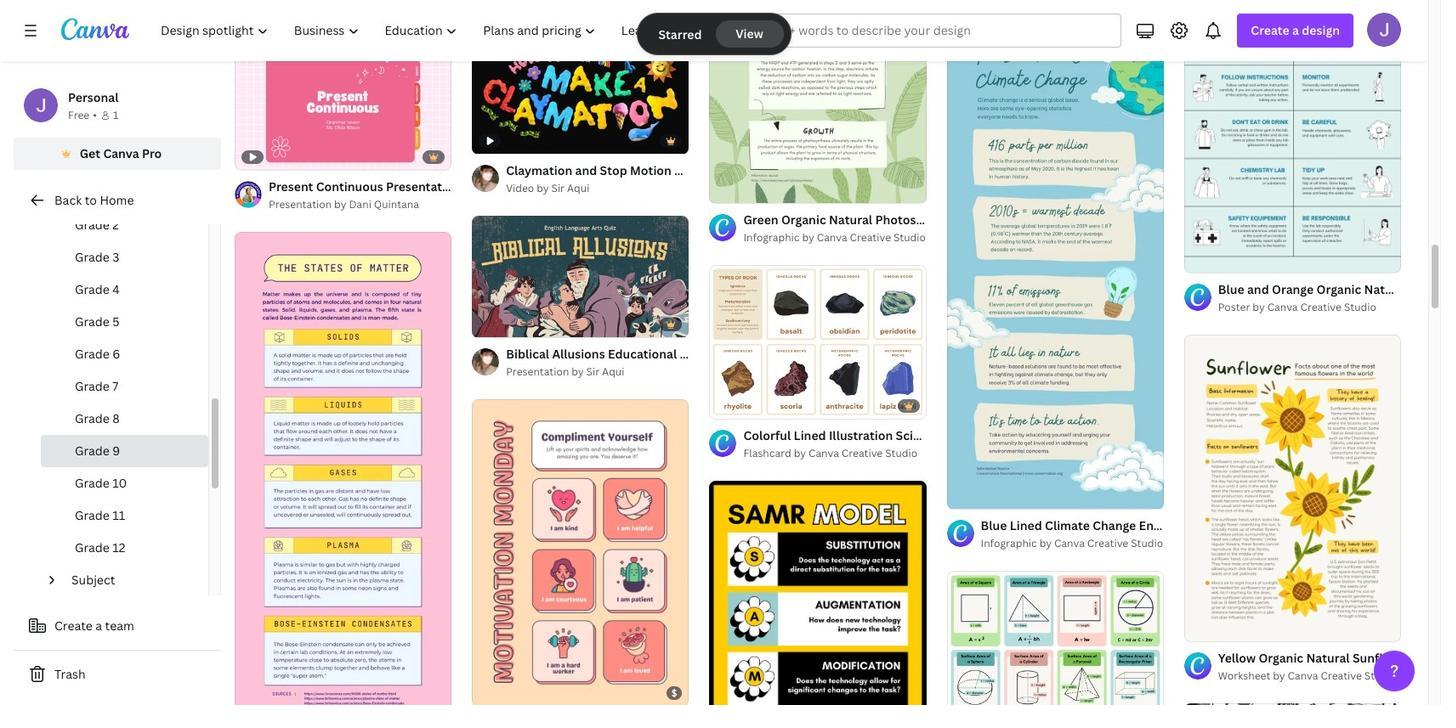 Task type: describe. For each thing, give the bounding box(es) containing it.
orange
[[530, 178, 571, 195]]

grade 7 link
[[41, 371, 208, 403]]

present continuous presentation in pink and orange cute style presentation by dani quintana
[[269, 178, 634, 212]]

grade 6
[[75, 346, 120, 362]]

creative inside yellow organic natural sunflower biolo worksheet by canva creative studio
[[1321, 670, 1362, 684]]

dani
[[349, 197, 372, 212]]

samr model technology poster black yellow flower illustrations image
[[710, 481, 927, 706]]

personal
[[68, 89, 119, 105]]

get
[[80, 145, 100, 162]]

by inside blue lined climate change environment infographic infographic by canva creative studio
[[1040, 537, 1052, 552]]

infographic by canva creative studio link for climate
[[981, 536, 1164, 553]]

grade for grade 9
[[75, 443, 110, 459]]

grade 6 link
[[41, 338, 208, 371]]

home
[[100, 192, 134, 208]]

1 horizontal spatial flashcard
[[944, 428, 1001, 444]]

7
[[113, 378, 118, 395]]

grade for grade 6
[[75, 346, 110, 362]]

free •
[[68, 108, 97, 122]]

organic for yellow
[[1259, 651, 1304, 667]]

9
[[113, 443, 120, 459]]

by inside green organic natural photosynthesis biology infographic infographic by canva creative studio
[[802, 230, 815, 245]]

•
[[93, 108, 97, 122]]

0 horizontal spatial sir
[[342, 13, 355, 27]]

grade 5
[[75, 314, 120, 330]]

a for design
[[1293, 22, 1300, 38]]

blue lined climate change environment infographic link
[[981, 517, 1284, 536]]

starred
[[659, 26, 702, 42]]

presentation by dani quintana link
[[269, 196, 452, 213]]

1 vertical spatial 3
[[740, 399, 746, 412]]

2
[[113, 217, 119, 233]]

peach and pink simple lined motivation monday wellness social and emotional learning poster image
[[472, 400, 689, 706]]

view
[[736, 26, 764, 42]]

infographic by canva creative studio link for natural
[[744, 230, 927, 247]]

present
[[269, 178, 313, 195]]

green organic natural photosynthesis biology infographic link
[[744, 211, 1081, 230]]

12
[[113, 540, 125, 556]]

organic for green
[[782, 212, 826, 228]]

creative inside colorful lined illustration science flashcard flashcard by canva creative studio
[[842, 447, 883, 461]]

subject button
[[65, 565, 198, 597]]

grade 3
[[75, 249, 119, 265]]

to
[[85, 192, 97, 208]]

quintana
[[374, 197, 419, 212]]

studio inside yellow organic natural sunflower biolo worksheet by canva creative studio
[[1365, 670, 1397, 684]]

in
[[463, 178, 474, 195]]

sir for video
[[552, 181, 565, 196]]

biblical allusions educational presentation in dark green and yellow textured illustrative style image
[[472, 216, 689, 338]]

by inside the present continuous presentation in pink and orange cute style presentation by dani quintana
[[334, 197, 347, 212]]

change
[[1093, 518, 1137, 535]]

infographic by sir aqui
[[269, 13, 380, 27]]

14
[[503, 317, 514, 330]]

green
[[744, 212, 779, 228]]

jacob simon image
[[1368, 13, 1402, 47]]

cute
[[574, 178, 602, 195]]

colorful lined illustration science flashcard link
[[744, 427, 1001, 446]]

grade 10
[[75, 475, 127, 492]]

grade 12
[[75, 540, 125, 556]]

colorful lined illustration science flashcard flashcard by canva creative studio
[[744, 428, 1001, 461]]

get canva pro
[[80, 145, 162, 162]]

illustration
[[829, 428, 893, 444]]

grade 2
[[75, 217, 119, 233]]

english notebook cover in black and white doodle style image
[[1185, 704, 1402, 706]]

poster by canva creative studio
[[1219, 300, 1377, 315]]

grade for grade 10
[[75, 475, 110, 492]]

10
[[113, 475, 127, 492]]

4
[[113, 282, 120, 298]]

grade 5 link
[[41, 306, 208, 338]]

1 for 1 of 3
[[722, 399, 727, 412]]

canva inside colorful lined illustration science flashcard flashcard by canva creative studio
[[809, 447, 839, 461]]

grade 8 link
[[41, 403, 208, 435]]

environment
[[1139, 518, 1214, 535]]

create for create a design
[[1251, 22, 1290, 38]]

back
[[54, 192, 82, 208]]

natural for photosynthesis
[[829, 212, 873, 228]]

colorful pastel lined illustration shapes flashcard image
[[947, 572, 1164, 706]]

flashcard by canva creative studio link
[[744, 446, 927, 463]]

grade for grade 5
[[75, 314, 110, 330]]

create a team button
[[14, 610, 221, 644]]

blue lined climate change environment infographic infographic by canva creative studio
[[981, 518, 1284, 552]]

science
[[896, 428, 941, 444]]

1 for 1 of 14
[[484, 317, 489, 330]]

natural for sunflower
[[1307, 651, 1350, 667]]

grade 2 link
[[41, 209, 208, 242]]

pro
[[142, 145, 162, 162]]

presentation by sir aqui
[[506, 365, 625, 379]]

0 vertical spatial aqui
[[358, 13, 380, 27]]

1 of 3 link
[[710, 265, 927, 419]]

worksheet by canva creative studio link
[[1219, 669, 1402, 686]]

photosynthesis
[[876, 212, 965, 228]]

by inside yellow organic natural sunflower biolo worksheet by canva creative studio
[[1273, 670, 1286, 684]]

grade 7
[[75, 378, 118, 395]]

grade 11 link
[[41, 500, 208, 532]]

present continuous presentation in pink and orange cute style link
[[269, 178, 634, 196]]

create for create a team
[[54, 618, 93, 634]]

1 of 14 link
[[472, 216, 689, 338]]

design
[[1302, 22, 1340, 38]]

grade 4 link
[[41, 274, 208, 306]]

grade 10 link
[[41, 468, 208, 500]]

a for team
[[96, 618, 102, 634]]



Task type: vqa. For each thing, say whether or not it's contained in the screenshot.
"templates" to the right
no



Task type: locate. For each thing, give the bounding box(es) containing it.
0 horizontal spatial 1
[[113, 108, 118, 122]]

9 grade from the top
[[75, 475, 110, 492]]

grade left the 11
[[75, 508, 110, 524]]

3 up colorful
[[740, 399, 746, 412]]

climate
[[1045, 518, 1090, 535]]

0 vertical spatial 1
[[113, 108, 118, 122]]

canva down illustration
[[809, 447, 839, 461]]

8
[[113, 411, 120, 427]]

create a design
[[1251, 22, 1340, 38]]

flashcard
[[944, 428, 1001, 444], [744, 447, 792, 461]]

status
[[638, 14, 791, 54]]

grade for grade 3
[[75, 249, 110, 265]]

flashcard down colorful
[[744, 447, 792, 461]]

aqui for presentation
[[602, 365, 625, 379]]

grade inside 'link'
[[75, 411, 110, 427]]

by inside colorful lined illustration science flashcard flashcard by canva creative studio
[[794, 447, 806, 461]]

3 up 4
[[113, 249, 119, 265]]

canva right poster
[[1268, 300, 1298, 315]]

0 horizontal spatial create
[[54, 618, 93, 634]]

trash
[[54, 667, 86, 683]]

yellow organic natural sunflower biology worksheet image
[[1185, 335, 1402, 642]]

yellow organic natural sunflower biolo worksheet by canva creative studio
[[1219, 651, 1442, 684]]

canva inside blue lined climate change environment infographic infographic by canva creative studio
[[1055, 537, 1085, 552]]

infographic
[[269, 13, 325, 27], [1014, 212, 1081, 228], [744, 230, 800, 245], [1217, 518, 1284, 535], [981, 537, 1037, 552]]

lined inside colorful lined illustration science flashcard flashcard by canva creative studio
[[794, 428, 826, 444]]

1 of 14
[[484, 317, 514, 330]]

free
[[68, 108, 90, 122]]

presentation
[[386, 178, 461, 195], [269, 197, 332, 212], [506, 365, 569, 379]]

grade left 8
[[75, 411, 110, 427]]

organic inside yellow organic natural sunflower biolo worksheet by canva creative studio
[[1259, 651, 1304, 667]]

0 vertical spatial sir
[[342, 13, 355, 27]]

11 grade from the top
[[75, 540, 110, 556]]

canva down green organic natural photosynthesis biology infographic link
[[817, 230, 848, 245]]

grade left 5 at left
[[75, 314, 110, 330]]

create inside dropdown button
[[1251, 22, 1290, 38]]

create a design button
[[1238, 14, 1354, 48]]

1 horizontal spatial a
[[1293, 22, 1300, 38]]

1 vertical spatial a
[[96, 618, 102, 634]]

grade left 2
[[75, 217, 110, 233]]

a left team
[[96, 618, 102, 634]]

and
[[505, 178, 527, 195]]

grade for grade 8
[[75, 411, 110, 427]]

grade for grade 7
[[75, 378, 110, 395]]

2 vertical spatial presentation
[[506, 365, 569, 379]]

yellow organic natural sunflower biolo link
[[1219, 650, 1442, 669]]

1 vertical spatial sir
[[552, 181, 565, 196]]

presentation inside presentation by sir aqui link
[[506, 365, 569, 379]]

1 vertical spatial natural
[[1307, 651, 1350, 667]]

biolo
[[1415, 651, 1442, 667]]

1 vertical spatial infographic by canva creative studio link
[[981, 536, 1164, 553]]

blue
[[981, 518, 1007, 535]]

5
[[113, 314, 120, 330]]

canva down climate at the right bottom of the page
[[1055, 537, 1085, 552]]

pink yellow and cyan lined states of matter chemistry infographic image
[[235, 232, 452, 706]]

grade 9
[[75, 443, 120, 459]]

1 horizontal spatial presentation
[[386, 178, 461, 195]]

lined for climate
[[1010, 518, 1043, 535]]

1 vertical spatial of
[[729, 399, 738, 412]]

1 horizontal spatial create
[[1251, 22, 1290, 38]]

2 vertical spatial 1
[[722, 399, 727, 412]]

grade left 4
[[75, 282, 110, 298]]

biology
[[968, 212, 1012, 228]]

organic
[[782, 212, 826, 228], [1259, 651, 1304, 667]]

of for flashcard by canva creative studio
[[729, 399, 738, 412]]

a inside the create a design dropdown button
[[1293, 22, 1300, 38]]

0 horizontal spatial aqui
[[358, 13, 380, 27]]

1 vertical spatial aqui
[[567, 181, 590, 196]]

status containing view
[[638, 14, 791, 54]]

7 grade from the top
[[75, 411, 110, 427]]

sir
[[342, 13, 355, 27], [552, 181, 565, 196], [587, 365, 600, 379]]

poster by canva creative studio link
[[1219, 300, 1402, 317]]

1 grade from the top
[[75, 217, 110, 233]]

canva left the pro
[[103, 145, 139, 162]]

1 for 1
[[113, 108, 118, 122]]

1 vertical spatial 1
[[484, 317, 489, 330]]

back to home
[[54, 192, 134, 208]]

aqui for video
[[567, 181, 590, 196]]

1 vertical spatial organic
[[1259, 651, 1304, 667]]

green organic natural photosynthesis biology infographic infographic by canva creative studio
[[744, 212, 1081, 245]]

organic up worksheet by canva creative studio link
[[1259, 651, 1304, 667]]

2 vertical spatial sir
[[587, 365, 600, 379]]

a left design
[[1293, 22, 1300, 38]]

0 horizontal spatial presentation
[[269, 197, 332, 212]]

canva inside green organic natural photosynthesis biology infographic infographic by canva creative studio
[[817, 230, 848, 245]]

lined inside blue lined climate change environment infographic infographic by canva creative studio
[[1010, 518, 1043, 535]]

2 horizontal spatial sir
[[587, 365, 600, 379]]

1 horizontal spatial 3
[[740, 399, 746, 412]]

grade 4
[[75, 282, 120, 298]]

lined right blue
[[1010, 518, 1043, 535]]

colorful lined illustration science flashcard image
[[710, 266, 927, 419]]

worksheet
[[1219, 670, 1271, 684]]

creative inside green organic natural photosynthesis biology infographic infographic by canva creative studio
[[850, 230, 891, 245]]

presentation by sir aqui link
[[506, 364, 689, 381]]

create
[[1251, 22, 1290, 38], [54, 618, 93, 634]]

by
[[327, 13, 340, 27], [537, 181, 549, 196], [334, 197, 347, 212], [802, 230, 815, 245], [1253, 300, 1265, 315], [572, 365, 584, 379], [794, 447, 806, 461], [1040, 537, 1052, 552], [1273, 670, 1286, 684]]

0 horizontal spatial infographic by canva creative studio link
[[744, 230, 927, 247]]

create left team
[[54, 618, 93, 634]]

0 horizontal spatial natural
[[829, 212, 873, 228]]

video
[[506, 181, 534, 196]]

1 horizontal spatial organic
[[1259, 651, 1304, 667]]

lined up 'flashcard by canva creative studio' link
[[794, 428, 826, 444]]

studio inside green organic natural photosynthesis biology infographic infographic by canva creative studio
[[894, 230, 926, 245]]

0 vertical spatial infographic by canva creative studio link
[[744, 230, 927, 247]]

create inside button
[[54, 618, 93, 634]]

0 vertical spatial 3
[[113, 249, 119, 265]]

grade left 6
[[75, 346, 110, 362]]

canva inside 'button'
[[103, 145, 139, 162]]

0 vertical spatial organic
[[782, 212, 826, 228]]

of
[[491, 317, 501, 330], [729, 399, 738, 412]]

4 grade from the top
[[75, 314, 110, 330]]

organic right green
[[782, 212, 826, 228]]

lined
[[794, 428, 826, 444], [1010, 518, 1043, 535]]

0 vertical spatial natural
[[829, 212, 873, 228]]

2 vertical spatial aqui
[[602, 365, 625, 379]]

1 horizontal spatial natural
[[1307, 651, 1350, 667]]

top level navigation element
[[150, 14, 683, 48]]

poster
[[1219, 300, 1251, 315]]

6 grade from the top
[[75, 378, 110, 395]]

0 vertical spatial of
[[491, 317, 501, 330]]

0 vertical spatial a
[[1293, 22, 1300, 38]]

sunflower
[[1353, 651, 1412, 667]]

flashcard right science on the bottom of page
[[944, 428, 1001, 444]]

sir for presentation
[[587, 365, 600, 379]]

0 vertical spatial presentation
[[386, 178, 461, 195]]

studio inside blue lined climate change environment infographic infographic by canva creative studio
[[1131, 537, 1164, 552]]

grade left "12"
[[75, 540, 110, 556]]

create a team
[[54, 618, 134, 634]]

of for presentation by sir aqui
[[491, 317, 501, 330]]

0 horizontal spatial a
[[96, 618, 102, 634]]

1 vertical spatial create
[[54, 618, 93, 634]]

grade 8
[[75, 411, 120, 427]]

yellow
[[1219, 651, 1256, 667]]

organic inside green organic natural photosynthesis biology infographic infographic by canva creative studio
[[782, 212, 826, 228]]

team
[[105, 618, 134, 634]]

presentation down present
[[269, 197, 332, 212]]

0 horizontal spatial of
[[491, 317, 501, 330]]

grade 11
[[75, 508, 125, 524]]

creative inside blue lined climate change environment infographic infographic by canva creative studio
[[1088, 537, 1129, 552]]

1 horizontal spatial sir
[[552, 181, 565, 196]]

canva
[[103, 145, 139, 162], [817, 230, 848, 245], [1268, 300, 1298, 315], [809, 447, 839, 461], [1055, 537, 1085, 552], [1288, 670, 1319, 684]]

1 horizontal spatial aqui
[[567, 181, 590, 196]]

infographic by canva creative studio link down climate at the right bottom of the page
[[981, 536, 1164, 553]]

1 vertical spatial flashcard
[[744, 447, 792, 461]]

0 vertical spatial flashcard
[[944, 428, 1001, 444]]

grade left the 10
[[75, 475, 110, 492]]

natural left "photosynthesis"
[[829, 212, 873, 228]]

natural
[[829, 212, 873, 228], [1307, 651, 1350, 667]]

grade for grade 4
[[75, 282, 110, 298]]

grade 3 link
[[41, 242, 208, 274]]

a inside create a team button
[[96, 618, 102, 634]]

0 horizontal spatial 3
[[113, 249, 119, 265]]

natural up worksheet by canva creative studio link
[[1307, 651, 1350, 667]]

0 vertical spatial lined
[[794, 428, 826, 444]]

blue lined climate change environment infographic image
[[947, 17, 1164, 510]]

1 horizontal spatial infographic by canva creative studio link
[[981, 536, 1164, 553]]

2 horizontal spatial 1
[[722, 399, 727, 412]]

infographic by sir aqui link
[[269, 12, 452, 29]]

colorful
[[744, 428, 791, 444]]

0 horizontal spatial lined
[[794, 428, 826, 444]]

back to home link
[[14, 184, 221, 218]]

2 grade from the top
[[75, 249, 110, 265]]

0 horizontal spatial flashcard
[[744, 447, 792, 461]]

None search field
[[724, 14, 1122, 48]]

green organic natural photosynthesis biology infographic image
[[710, 0, 927, 203]]

3 grade from the top
[[75, 282, 110, 298]]

blue and orange organic natural lab safety rules chemistry poster image
[[1185, 0, 1402, 273]]

presentation down "14"
[[506, 365, 569, 379]]

natural inside green organic natural photosynthesis biology infographic infographic by canva creative studio
[[829, 212, 873, 228]]

video by sir aqui link
[[506, 180, 689, 197]]

natural inside yellow organic natural sunflower biolo worksheet by canva creative studio
[[1307, 651, 1350, 667]]

grade for grade 2
[[75, 217, 110, 233]]

trash link
[[14, 658, 221, 692]]

10 grade from the top
[[75, 508, 110, 524]]

lined for illustration
[[794, 428, 826, 444]]

presentation up quintana
[[386, 178, 461, 195]]

infographic by canva creative studio link down green
[[744, 230, 927, 247]]

grade down grade 2
[[75, 249, 110, 265]]

Search search field
[[758, 14, 1111, 47]]

style
[[605, 178, 634, 195]]

1 horizontal spatial 1
[[484, 317, 489, 330]]

infographic by canva creative studio link
[[744, 230, 927, 247], [981, 536, 1164, 553]]

grade 12 link
[[41, 532, 208, 565]]

1 vertical spatial presentation
[[269, 197, 332, 212]]

1 vertical spatial lined
[[1010, 518, 1043, 535]]

2 horizontal spatial aqui
[[602, 365, 625, 379]]

grade left 7
[[75, 378, 110, 395]]

canva up english notebook cover in black and white doodle style image
[[1288, 670, 1319, 684]]

get canva pro button
[[14, 138, 221, 170]]

pink
[[477, 178, 502, 195]]

0 vertical spatial create
[[1251, 22, 1290, 38]]

view button
[[716, 20, 784, 48]]

studio
[[894, 230, 926, 245], [1345, 300, 1377, 315], [886, 447, 918, 461], [1131, 537, 1164, 552], [1365, 670, 1397, 684]]

create left design
[[1251, 22, 1290, 38]]

8 grade from the top
[[75, 443, 110, 459]]

5 grade from the top
[[75, 346, 110, 362]]

studio inside colorful lined illustration science flashcard flashcard by canva creative studio
[[886, 447, 918, 461]]

1
[[113, 108, 118, 122], [484, 317, 489, 330], [722, 399, 727, 412]]

grade left 9
[[75, 443, 110, 459]]

aqui
[[358, 13, 380, 27], [567, 181, 590, 196], [602, 365, 625, 379]]

grade for grade 11
[[75, 508, 110, 524]]

canva inside yellow organic natural sunflower biolo worksheet by canva creative studio
[[1288, 670, 1319, 684]]

1 horizontal spatial lined
[[1010, 518, 1043, 535]]

$
[[672, 687, 677, 700]]

grade inside "link"
[[75, 217, 110, 233]]

subject
[[71, 572, 115, 589]]

0 horizontal spatial organic
[[782, 212, 826, 228]]

grade for grade 12
[[75, 540, 110, 556]]

2 horizontal spatial presentation
[[506, 365, 569, 379]]

a
[[1293, 22, 1300, 38], [96, 618, 102, 634]]

1 horizontal spatial of
[[729, 399, 738, 412]]



